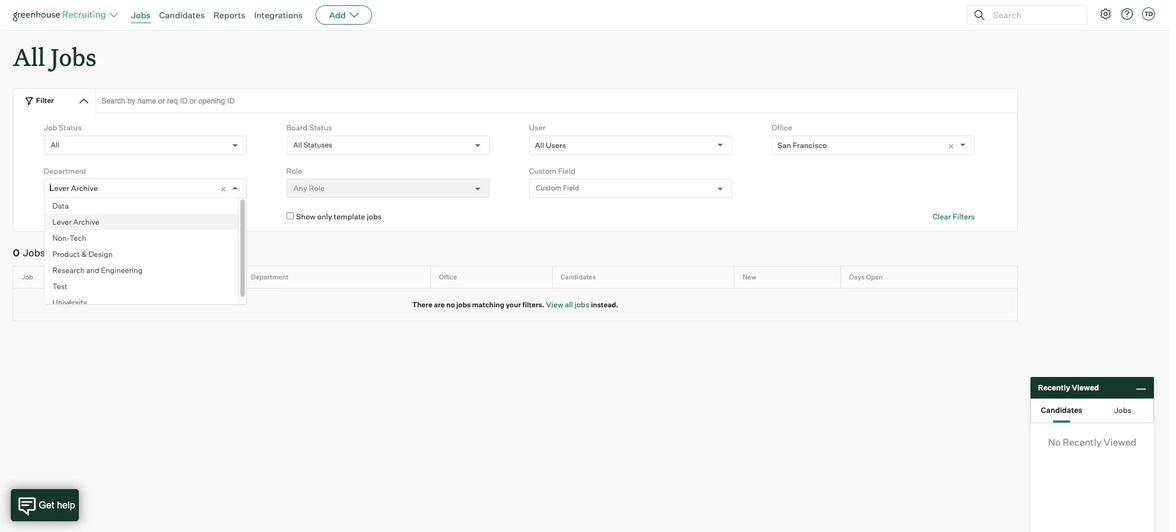 Task type: vqa. For each thing, say whether or not it's contained in the screenshot.
right Tasks
no



Task type: describe. For each thing, give the bounding box(es) containing it.
users
[[546, 141, 567, 150]]

0 horizontal spatial viewed
[[1073, 384, 1100, 393]]

open
[[867, 273, 883, 282]]

req
[[121, 273, 133, 282]]

0 vertical spatial lever archive option
[[50, 184, 98, 193]]

clear filters
[[933, 212, 976, 221]]

all for all statuses
[[294, 141, 302, 149]]

list box containing data
[[44, 198, 247, 311]]

0 horizontal spatial department
[[44, 166, 86, 175]]

are
[[434, 301, 445, 309]]

1 vertical spatial candidates
[[561, 273, 596, 282]]

non-
[[52, 234, 69, 243]]

tech
[[69, 234, 86, 243]]

0 vertical spatial office
[[772, 123, 793, 132]]

francisco
[[793, 141, 827, 150]]

td button
[[1141, 5, 1158, 23]]

1 horizontal spatial viewed
[[1104, 437, 1137, 448]]

university option
[[44, 295, 239, 311]]

jobs right 0
[[23, 247, 45, 259]]

reports
[[214, 10, 246, 20]]

Show only template jobs checkbox
[[287, 213, 294, 220]]

2 horizontal spatial candidates
[[1042, 406, 1083, 415]]

days
[[850, 273, 865, 282]]

design
[[88, 250, 113, 259]]

san francisco
[[778, 141, 827, 150]]

lever for lever archive option to the bottom
[[52, 218, 72, 227]]

jobs right all
[[575, 300, 590, 309]]

template
[[334, 212, 365, 221]]

new
[[743, 273, 757, 282]]

research and engineering option
[[44, 263, 239, 279]]

reports link
[[214, 10, 246, 20]]

1 vertical spatial office
[[439, 273, 457, 282]]

jobs down greenhouse recruiting image
[[51, 41, 96, 73]]

all for all users
[[535, 141, 545, 150]]

Show only jobs I'm following checkbox
[[44, 213, 51, 220]]

0 vertical spatial recently
[[1039, 384, 1071, 393]]

show for show only jobs i'm following
[[53, 212, 73, 221]]

jobs inside there are no jobs matching your filters. view all jobs instead.
[[457, 301, 471, 309]]

there
[[412, 301, 433, 309]]

clear value image for san francisco
[[948, 143, 956, 150]]

product
[[52, 250, 80, 259]]

0 jobs
[[13, 247, 45, 259]]

show only template jobs
[[296, 212, 382, 221]]

no
[[447, 301, 455, 309]]

user
[[529, 123, 546, 132]]

0
[[13, 247, 20, 259]]

0 vertical spatial custom field
[[529, 166, 576, 175]]

i'm
[[108, 212, 118, 221]]

your
[[506, 301, 521, 309]]

test
[[52, 282, 68, 291]]

all for all
[[51, 141, 59, 149]]

clear value image for lever archive
[[220, 186, 227, 193]]

1 vertical spatial archive
[[73, 218, 99, 227]]

data option
[[44, 198, 239, 214]]

0 vertical spatial archive
[[71, 184, 98, 193]]

product & design
[[52, 250, 113, 259]]

matching
[[472, 301, 505, 309]]

no
[[1049, 437, 1061, 448]]

product & design option
[[44, 247, 239, 263]]

add button
[[316, 5, 372, 25]]

no recently viewed
[[1049, 437, 1137, 448]]

there are no jobs matching your filters. view all jobs instead.
[[412, 300, 619, 309]]

all for all jobs
[[13, 41, 45, 73]]

0 horizontal spatial candidates
[[159, 10, 205, 20]]

integrations link
[[254, 10, 303, 20]]

clear filters link
[[933, 212, 976, 222]]

non-tech
[[52, 234, 86, 243]]



Task type: locate. For each thing, give the bounding box(es) containing it.
filters.
[[523, 301, 545, 309]]

and
[[86, 266, 99, 275]]

jobs left candidates link
[[131, 10, 151, 20]]

1 horizontal spatial department
[[251, 273, 289, 282]]

office
[[772, 123, 793, 132], [439, 273, 457, 282]]

&
[[81, 250, 87, 259]]

san francisco option
[[778, 141, 827, 150]]

lever archive for lever archive option to the bottom
[[52, 218, 99, 227]]

viewed
[[1073, 384, 1100, 393], [1104, 437, 1137, 448]]

only left template
[[317, 212, 332, 221]]

archive up show only jobs i'm following
[[71, 184, 98, 193]]

configure image
[[1100, 8, 1113, 20]]

job down the '0 jobs'
[[21, 273, 33, 282]]

show right show only template jobs option at the top
[[296, 212, 316, 221]]

research
[[52, 266, 85, 275]]

jobs
[[131, 10, 151, 20], [51, 41, 96, 73], [23, 247, 45, 259], [1115, 406, 1132, 415]]

0 vertical spatial custom
[[529, 166, 557, 175]]

custom field down users
[[536, 184, 579, 193]]

0 horizontal spatial only
[[75, 212, 90, 221]]

lever up the data
[[50, 184, 69, 193]]

view
[[546, 300, 564, 309]]

0 horizontal spatial show
[[53, 212, 73, 221]]

board
[[287, 123, 308, 132]]

job status
[[44, 123, 82, 132]]

2 vertical spatial candidates
[[1042, 406, 1083, 415]]

department
[[44, 166, 86, 175], [251, 273, 289, 282]]

all users
[[535, 141, 567, 150]]

jobs left i'm
[[91, 212, 106, 221]]

1 vertical spatial field
[[563, 184, 579, 193]]

0 vertical spatial viewed
[[1073, 384, 1100, 393]]

1 vertical spatial viewed
[[1104, 437, 1137, 448]]

archive up tech
[[73, 218, 99, 227]]

all down the job status
[[51, 141, 59, 149]]

0 horizontal spatial office
[[439, 273, 457, 282]]

lever
[[50, 184, 69, 193], [52, 218, 72, 227]]

lever right show only jobs i'm following checkbox
[[52, 218, 72, 227]]

office up san
[[772, 123, 793, 132]]

1 vertical spatial custom
[[536, 184, 562, 193]]

1 vertical spatial clear value element
[[220, 179, 233, 198]]

office up "no" at left
[[439, 273, 457, 282]]

custom field
[[529, 166, 576, 175], [536, 184, 579, 193]]

candidates up all
[[561, 273, 596, 282]]

statuses
[[304, 141, 333, 149]]

1 horizontal spatial clear value element
[[948, 136, 961, 155]]

archive
[[71, 184, 98, 193], [73, 218, 99, 227]]

only for jobs
[[75, 212, 90, 221]]

only up tech
[[75, 212, 90, 221]]

1 horizontal spatial show
[[296, 212, 316, 221]]

1 status from the left
[[59, 123, 82, 132]]

lever archive up the data
[[50, 184, 98, 193]]

1 horizontal spatial clear value image
[[948, 143, 956, 150]]

following
[[120, 212, 152, 221]]

filters
[[953, 212, 976, 221]]

days open
[[850, 273, 883, 282]]

integrations
[[254, 10, 303, 20]]

candidates
[[159, 10, 205, 20], [561, 273, 596, 282], [1042, 406, 1083, 415]]

0 horizontal spatial status
[[59, 123, 82, 132]]

custom
[[529, 166, 557, 175], [536, 184, 562, 193]]

2 status from the left
[[309, 123, 332, 132]]

2 only from the left
[[317, 212, 332, 221]]

recently
[[1039, 384, 1071, 393], [1063, 437, 1102, 448]]

0 vertical spatial clear value image
[[948, 143, 956, 150]]

filter
[[36, 96, 54, 105]]

engineering
[[101, 266, 143, 275]]

0 horizontal spatial job
[[21, 273, 33, 282]]

clear
[[933, 212, 952, 221]]

candidates down recently viewed
[[1042, 406, 1083, 415]]

status for board status
[[309, 123, 332, 132]]

lever archive
[[50, 184, 98, 193], [52, 218, 99, 227]]

lever archive up tech
[[52, 218, 99, 227]]

job down filter
[[44, 123, 57, 132]]

0 vertical spatial clear value element
[[948, 136, 961, 155]]

status
[[59, 123, 82, 132], [309, 123, 332, 132]]

0 vertical spatial field
[[558, 166, 576, 175]]

job for job
[[21, 273, 33, 282]]

recently viewed
[[1039, 384, 1100, 393]]

lever for the top lever archive option
[[50, 184, 69, 193]]

jobs up no recently viewed
[[1115, 406, 1132, 415]]

test option
[[44, 279, 239, 295]]

jobs
[[91, 212, 106, 221], [367, 212, 382, 221], [575, 300, 590, 309], [457, 301, 471, 309]]

custom field down all users at top
[[529, 166, 576, 175]]

1 horizontal spatial candidates
[[561, 273, 596, 282]]

1 vertical spatial job
[[21, 273, 33, 282]]

1 vertical spatial department
[[251, 273, 289, 282]]

req id
[[121, 273, 141, 282]]

1 vertical spatial clear value image
[[220, 186, 227, 193]]

tab list containing candidates
[[1032, 400, 1154, 423]]

1 horizontal spatial office
[[772, 123, 793, 132]]

clear value element
[[948, 136, 961, 155], [220, 179, 233, 198]]

1 vertical spatial lever archive
[[52, 218, 99, 227]]

0 vertical spatial department
[[44, 166, 86, 175]]

0 vertical spatial lever archive
[[50, 184, 98, 193]]

show only jobs i'm following
[[53, 212, 152, 221]]

None field
[[50, 179, 52, 198]]

view all jobs link
[[546, 300, 590, 309]]

0 horizontal spatial clear value image
[[220, 186, 227, 193]]

0 vertical spatial candidates
[[159, 10, 205, 20]]

tab list
[[1032, 400, 1154, 423]]

lever archive option up the data
[[50, 184, 98, 193]]

list box
[[44, 198, 247, 311]]

lever archive for the top lever archive option
[[50, 184, 98, 193]]

lever archive option up product & design option
[[44, 214, 239, 231]]

board status
[[287, 123, 332, 132]]

greenhouse recruiting image
[[13, 9, 110, 21]]

clear value element for francisco
[[948, 136, 961, 155]]

1 vertical spatial custom field
[[536, 184, 579, 193]]

lever archive option
[[50, 184, 98, 193], [44, 214, 239, 231]]

0 vertical spatial lever
[[50, 184, 69, 193]]

candidates link
[[159, 10, 205, 20]]

id
[[135, 273, 141, 282]]

Search by name or req ID or opening ID text field
[[96, 89, 1018, 113]]

td button
[[1143, 8, 1156, 20]]

all jobs
[[13, 41, 96, 73]]

show for show only template jobs
[[296, 212, 316, 221]]

td
[[1145, 10, 1154, 18]]

san
[[778, 141, 792, 150]]

all
[[13, 41, 45, 73], [535, 141, 545, 150], [51, 141, 59, 149], [294, 141, 302, 149]]

add
[[329, 10, 346, 20]]

1 show from the left
[[53, 212, 73, 221]]

show down the data
[[53, 212, 73, 221]]

jobs inside tab list
[[1115, 406, 1132, 415]]

show
[[53, 212, 73, 221], [296, 212, 316, 221]]

all up filter
[[13, 41, 45, 73]]

university
[[52, 298, 87, 307]]

0 horizontal spatial clear value element
[[220, 179, 233, 198]]

Search text field
[[991, 7, 1078, 23]]

only
[[75, 212, 90, 221], [317, 212, 332, 221]]

all left users
[[535, 141, 545, 150]]

jobs right "no" at left
[[457, 301, 471, 309]]

only for template
[[317, 212, 332, 221]]

1 only from the left
[[75, 212, 90, 221]]

lever inside option
[[52, 218, 72, 227]]

1 vertical spatial recently
[[1063, 437, 1102, 448]]

2 show from the left
[[296, 212, 316, 221]]

1 horizontal spatial only
[[317, 212, 332, 221]]

instead.
[[591, 301, 619, 309]]

lever archive inside option
[[52, 218, 99, 227]]

role
[[287, 166, 302, 175]]

all users option
[[535, 141, 567, 150]]

non-tech option
[[44, 231, 239, 247]]

all
[[565, 300, 573, 309]]

job
[[44, 123, 57, 132], [21, 273, 33, 282]]

clear value element for archive
[[220, 179, 233, 198]]

jobs link
[[131, 10, 151, 20]]

all down board
[[294, 141, 302, 149]]

jobs right template
[[367, 212, 382, 221]]

research and engineering
[[52, 266, 143, 275]]

1 horizontal spatial job
[[44, 123, 57, 132]]

job for job status
[[44, 123, 57, 132]]

all statuses
[[294, 141, 333, 149]]

status for job status
[[59, 123, 82, 132]]

1 vertical spatial lever archive option
[[44, 214, 239, 231]]

clear value image
[[948, 143, 956, 150], [220, 186, 227, 193]]

data
[[52, 202, 69, 211]]

0 vertical spatial job
[[44, 123, 57, 132]]

1 vertical spatial lever
[[52, 218, 72, 227]]

1 horizontal spatial status
[[309, 123, 332, 132]]

field
[[558, 166, 576, 175], [563, 184, 579, 193]]

candidates right jobs link
[[159, 10, 205, 20]]



